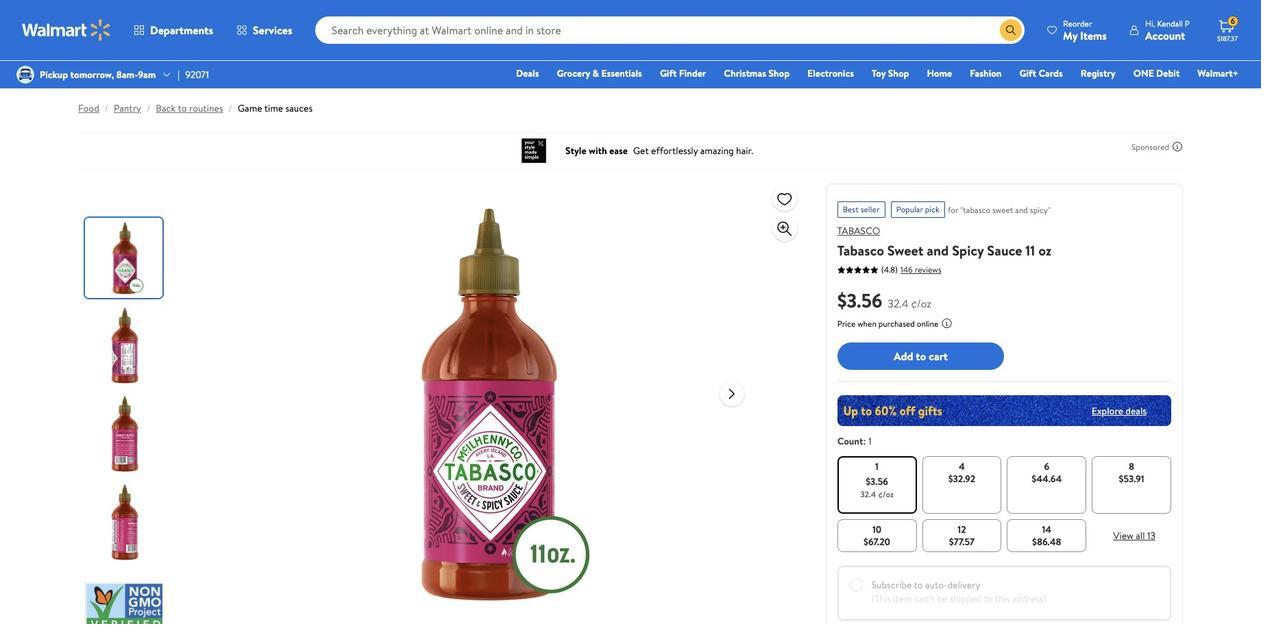 Task type: locate. For each thing, give the bounding box(es) containing it.
registry link
[[1074, 66, 1122, 81]]

$3.56 up the when
[[837, 287, 882, 314]]

deals
[[1126, 404, 1147, 418]]

auto-
[[925, 578, 948, 592]]

seller
[[861, 204, 880, 215]]

146
[[901, 264, 913, 275]]

1 horizontal spatial /
[[147, 101, 150, 115]]

(4.8)
[[881, 264, 898, 276]]

services
[[253, 23, 292, 38]]

tabasco sweet and spicy sauce 11 oz - image 2 of 7 image
[[85, 306, 165, 387]]

 image
[[16, 66, 34, 84]]

0 horizontal spatial 6
[[1044, 460, 1049, 474]]

¢/oz inside $3.56 32.4 ¢/oz
[[911, 296, 931, 311]]

for "tabasco sweet and spicy"
[[948, 204, 1051, 216]]

0 vertical spatial 1
[[869, 435, 872, 448]]

6 for 6 $187.37
[[1231, 15, 1235, 27]]

6
[[1231, 15, 1235, 27], [1044, 460, 1049, 474]]

¢/oz up 10 at the right of the page
[[878, 489, 894, 500]]

0 vertical spatial 32.4
[[888, 296, 908, 311]]

1 horizontal spatial 6
[[1231, 15, 1235, 27]]

tabasco
[[837, 241, 884, 260]]

purchased
[[878, 318, 915, 330]]

1 up 10 at the right of the page
[[875, 460, 879, 474]]

to left auto-
[[914, 578, 923, 592]]

¢/oz up "online"
[[911, 296, 931, 311]]

1 gift from the left
[[660, 66, 677, 80]]

1 horizontal spatial and
[[1015, 204, 1028, 216]]

$53.91
[[1119, 472, 1144, 486]]

tabasco sweet and spicy sauce 11 oz - image 5 of 7 image
[[85, 572, 165, 624]]

popular pick
[[896, 204, 940, 215]]

None radio
[[850, 578, 863, 592]]

$3.56 down :
[[866, 475, 888, 489]]

$86.48
[[1032, 535, 1061, 549]]

deals link
[[510, 66, 545, 81]]

1 vertical spatial ¢/oz
[[878, 489, 894, 500]]

0 horizontal spatial shop
[[769, 66, 790, 80]]

1 right :
[[869, 435, 872, 448]]

shop for christmas shop
[[769, 66, 790, 80]]

0 horizontal spatial 32.4
[[860, 489, 876, 500]]

gift cards
[[1020, 66, 1063, 80]]

to right the back at top
[[178, 101, 187, 115]]

1 horizontal spatial 1
[[875, 460, 879, 474]]

6 for 6 $44.64
[[1044, 460, 1049, 474]]

2 shop from the left
[[888, 66, 909, 80]]

services button
[[225, 14, 304, 47]]

32.4 up the purchased
[[888, 296, 908, 311]]

10 $67.20
[[864, 523, 890, 549]]

shop for toy shop
[[888, 66, 909, 80]]

1 horizontal spatial gift
[[1020, 66, 1036, 80]]

explore deals link
[[1086, 399, 1152, 423]]

and inside tabasco tabasco sweet and spicy sauce 11 oz
[[927, 241, 949, 260]]

to inside button
[[916, 349, 926, 364]]

8 $53.91
[[1119, 460, 1144, 486]]

1 vertical spatial and
[[927, 241, 949, 260]]

¢/oz
[[911, 296, 931, 311], [878, 489, 894, 500]]

departments button
[[122, 14, 225, 47]]

legal information image
[[941, 318, 952, 329]]

delivery
[[948, 578, 980, 592]]

zoom image modal image
[[776, 221, 793, 237]]

1 vertical spatial $3.56
[[866, 475, 888, 489]]

gift left finder
[[660, 66, 677, 80]]

to left cart
[[916, 349, 926, 364]]

christmas shop link
[[718, 66, 796, 81]]

1 vertical spatial 1
[[875, 460, 879, 474]]

and left the spicy"
[[1015, 204, 1028, 216]]

gift cards link
[[1013, 66, 1069, 81]]

1
[[869, 435, 872, 448], [875, 460, 879, 474]]

and up the reviews
[[927, 241, 949, 260]]

gift finder link
[[654, 66, 712, 81]]

$3.56
[[837, 287, 882, 314], [866, 475, 888, 489]]

|
[[178, 68, 180, 82]]

0 horizontal spatial gift
[[660, 66, 677, 80]]

back
[[156, 101, 176, 115]]

ad disclaimer and feedback image
[[1172, 141, 1183, 152]]

1 horizontal spatial shop
[[888, 66, 909, 80]]

6 up 14
[[1044, 460, 1049, 474]]

6 inside 6 $187.37
[[1231, 15, 1235, 27]]

food
[[78, 101, 99, 115]]

pickup tomorrow, 8am-9am
[[40, 68, 156, 82]]

1 shop from the left
[[769, 66, 790, 80]]

0 vertical spatial 6
[[1231, 15, 1235, 27]]

one debit
[[1133, 66, 1180, 80]]

14 $86.48
[[1032, 523, 1061, 549]]

0 vertical spatial and
[[1015, 204, 1028, 216]]

1 horizontal spatial 32.4
[[888, 296, 908, 311]]

subscribe
[[872, 578, 912, 592]]

0 vertical spatial ¢/oz
[[911, 296, 931, 311]]

0 horizontal spatial /
[[105, 101, 108, 115]]

spicy
[[952, 241, 984, 260]]

registry
[[1081, 66, 1116, 80]]

14
[[1042, 523, 1051, 537]]

reorder my items
[[1063, 17, 1107, 43]]

tabasco sweet and spicy sauce 11 oz image
[[270, 184, 709, 622]]

1 vertical spatial 32.4
[[860, 489, 876, 500]]

/ right 'food' link
[[105, 101, 108, 115]]

¢/oz inside 1 $3.56 32.4 ¢/oz
[[878, 489, 894, 500]]

/ left the back at top
[[147, 101, 150, 115]]

gift finder
[[660, 66, 706, 80]]

toy shop link
[[866, 66, 915, 81]]

6 up $187.37
[[1231, 15, 1235, 27]]

shop right toy
[[888, 66, 909, 80]]

electronics link
[[801, 66, 860, 81]]

$67.20
[[864, 535, 890, 549]]

best seller
[[843, 204, 880, 215]]

/ left game
[[229, 101, 232, 115]]

13
[[1147, 529, 1156, 542]]

toy
[[872, 66, 886, 80]]

2 gift from the left
[[1020, 66, 1036, 80]]

item
[[893, 592, 912, 606]]

view
[[1113, 529, 1134, 542]]

6 inside 6 $44.64
[[1044, 460, 1049, 474]]

0 horizontal spatial ¢/oz
[[878, 489, 894, 500]]

christmas
[[724, 66, 766, 80]]

1 horizontal spatial ¢/oz
[[911, 296, 931, 311]]

subscribe to auto-delivery (this item can't be shipped to this address)
[[872, 578, 1047, 606]]

146 reviews link
[[898, 264, 941, 275]]

food link
[[78, 101, 99, 115]]

1 vertical spatial 6
[[1044, 460, 1049, 474]]

game time sauces link
[[238, 101, 313, 115]]

gift for gift cards
[[1020, 66, 1036, 80]]

next media item image
[[724, 386, 740, 402]]

hi,
[[1145, 17, 1155, 29]]

sweet
[[992, 204, 1013, 216]]

2 horizontal spatial /
[[229, 101, 232, 115]]

0 horizontal spatial and
[[927, 241, 949, 260]]

shipped
[[950, 592, 982, 606]]

gift left cards
[[1020, 66, 1036, 80]]

$77.57
[[949, 535, 975, 549]]

count : 1
[[837, 435, 872, 448]]

shop right christmas
[[769, 66, 790, 80]]

to left this
[[984, 592, 993, 606]]

$32.92
[[948, 472, 975, 486]]

gift
[[660, 66, 677, 80], [1020, 66, 1036, 80]]

game
[[238, 101, 262, 115]]

departments
[[150, 23, 213, 38]]

count
[[837, 435, 863, 448]]

tabasco sweet and spicy sauce 11 oz - image 3 of 7 image
[[85, 395, 165, 475]]

32.4 up 10 at the right of the page
[[860, 489, 876, 500]]

2 / from the left
[[147, 101, 150, 115]]



Task type: describe. For each thing, give the bounding box(es) containing it.
$3.56 inside 1 $3.56 32.4 ¢/oz
[[866, 475, 888, 489]]

home link
[[921, 66, 958, 81]]

1 $3.56 32.4 ¢/oz
[[860, 460, 894, 500]]

explore
[[1092, 404, 1123, 418]]

reviews
[[915, 264, 941, 275]]

this
[[995, 592, 1010, 606]]

deals
[[516, 66, 539, 80]]

1 / from the left
[[105, 101, 108, 115]]

routines
[[189, 101, 223, 115]]

tabasco sweet and spicy sauce 11 oz - image 1 of 7 image
[[85, 218, 165, 298]]

view all 13
[[1113, 529, 1156, 542]]

back to routines link
[[156, 101, 223, 115]]

3 / from the left
[[229, 101, 232, 115]]

8am-
[[116, 68, 138, 82]]

finder
[[679, 66, 706, 80]]

hi, kendall p account
[[1145, 17, 1190, 43]]

one
[[1133, 66, 1154, 80]]

electronics
[[807, 66, 854, 80]]

1 inside 1 $3.56 32.4 ¢/oz
[[875, 460, 879, 474]]

p
[[1185, 17, 1190, 29]]

oz
[[1038, 241, 1051, 260]]

grocery & essentials link
[[551, 66, 648, 81]]

tabasco tabasco sweet and spicy sauce 11 oz
[[837, 224, 1051, 260]]

pantry
[[114, 101, 141, 115]]

add to favorites list, tabasco sweet and spicy sauce 11 oz image
[[776, 190, 793, 207]]

0 horizontal spatial 1
[[869, 435, 872, 448]]

essentials
[[601, 66, 642, 80]]

pantry link
[[114, 101, 141, 115]]

pick
[[925, 204, 940, 215]]

christmas shop
[[724, 66, 790, 80]]

account
[[1145, 28, 1185, 43]]

walmart+
[[1198, 66, 1238, 80]]

sauce
[[987, 241, 1022, 260]]

4
[[959, 460, 965, 474]]

Search search field
[[315, 16, 1025, 44]]

tabasco link
[[837, 224, 880, 238]]

tomorrow,
[[70, 68, 114, 82]]

0 vertical spatial $3.56
[[837, 287, 882, 314]]

my
[[1063, 28, 1078, 43]]

"tabasco
[[960, 204, 990, 216]]

pickup
[[40, 68, 68, 82]]

home
[[927, 66, 952, 80]]

up to sixty percent off deals. shop now. image
[[837, 395, 1171, 426]]

price
[[837, 318, 856, 330]]

can't
[[914, 592, 935, 606]]

32.4 inside $3.56 32.4 ¢/oz
[[888, 296, 908, 311]]

Walmart Site-Wide search field
[[315, 16, 1025, 44]]

4 $32.92
[[948, 460, 975, 486]]

6 $187.37
[[1217, 15, 1238, 43]]

(this
[[872, 592, 891, 606]]

$3.56 32.4 ¢/oz
[[837, 287, 931, 314]]

sponsored
[[1132, 141, 1169, 152]]

add to cart
[[894, 349, 948, 364]]

cart
[[929, 349, 948, 364]]

92071
[[185, 68, 209, 82]]

view all 13 button
[[1108, 525, 1161, 547]]

search icon image
[[1005, 25, 1016, 36]]

grocery
[[557, 66, 590, 80]]

sweet
[[887, 241, 924, 260]]

6 $44.64
[[1032, 460, 1062, 486]]

12
[[958, 523, 966, 537]]

gift for gift finder
[[660, 66, 677, 80]]

spicy"
[[1030, 204, 1051, 216]]

when
[[858, 318, 877, 330]]

one debit link
[[1127, 66, 1186, 81]]

$44.64
[[1032, 472, 1062, 486]]

popular
[[896, 204, 923, 215]]

$187.37
[[1217, 34, 1238, 43]]

fashion link
[[964, 66, 1008, 81]]

12 $77.57
[[949, 523, 975, 549]]

all
[[1136, 529, 1145, 542]]

kendall
[[1157, 17, 1183, 29]]

and for spicy"
[[1015, 204, 1028, 216]]

32.4 inside 1 $3.56 32.4 ¢/oz
[[860, 489, 876, 500]]

(4.8) 146 reviews
[[881, 264, 941, 276]]

add to cart button
[[837, 343, 1004, 370]]

| 92071
[[178, 68, 209, 82]]

walmart image
[[22, 19, 111, 41]]

items
[[1080, 28, 1107, 43]]

count list
[[835, 454, 1174, 555]]

explore deals
[[1092, 404, 1147, 418]]

for
[[948, 204, 958, 216]]

and for spicy
[[927, 241, 949, 260]]

best
[[843, 204, 859, 215]]

&
[[593, 66, 599, 80]]

reorder
[[1063, 17, 1092, 29]]

sauces
[[285, 101, 313, 115]]

tabasco sweet and spicy sauce 11 oz - image 4 of 7 image
[[85, 483, 165, 563]]

tabasco
[[837, 224, 880, 238]]

online
[[917, 318, 939, 330]]

10
[[872, 523, 882, 537]]

toy shop
[[872, 66, 909, 80]]

cards
[[1039, 66, 1063, 80]]



Task type: vqa. For each thing, say whether or not it's contained in the screenshot.
bottom $3.56
yes



